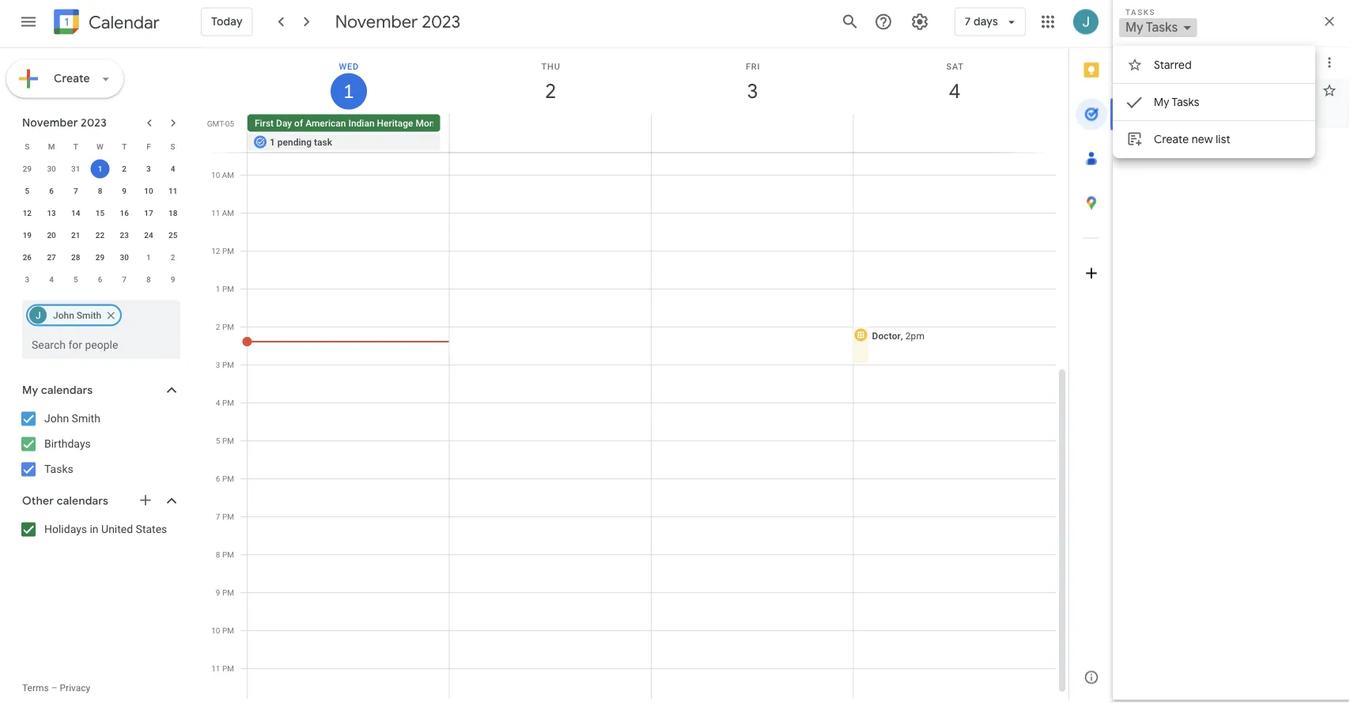 Task type: describe. For each thing, give the bounding box(es) containing it.
2 pm
[[216, 322, 234, 332]]

gmt-
[[207, 119, 225, 129]]

4 down 27 element on the top of the page
[[49, 275, 54, 284]]

18
[[169, 209, 178, 218]]

support image
[[874, 12, 893, 31]]

14
[[71, 209, 80, 218]]

4 inside sat 4
[[949, 78, 960, 104]]

october 29 element
[[18, 159, 37, 178]]

calendar heading
[[85, 11, 160, 33]]

am for 10 am
[[222, 171, 234, 180]]

1 for 1, today element
[[98, 164, 102, 174]]

27
[[47, 253, 56, 262]]

13
[[47, 209, 56, 218]]

17
[[144, 209, 153, 218]]

sat 4
[[947, 62, 965, 104]]

31
[[71, 164, 80, 174]]

my calendars button
[[3, 378, 196, 403]]

terms link
[[22, 683, 49, 694]]

15
[[96, 209, 105, 218]]

1 t from the left
[[73, 142, 78, 152]]

grid containing 2
[[203, 48, 1069, 704]]

create button
[[6, 60, 123, 98]]

0 horizontal spatial 9
[[122, 186, 127, 196]]

december 3 element
[[18, 270, 37, 289]]

10 pm
[[211, 626, 234, 636]]

pending
[[278, 137, 312, 148]]

9 pm
[[216, 588, 234, 598]]

23
[[120, 231, 129, 240]]

3 down f
[[146, 164, 151, 174]]

row containing 12
[[15, 202, 185, 224]]

doctor , 2pm
[[872, 331, 925, 342]]

28
[[71, 253, 80, 262]]

29 for 29 element
[[96, 253, 105, 262]]

3 down 26 element
[[25, 275, 29, 284]]

1 vertical spatial november
[[22, 116, 78, 130]]

doctor
[[872, 331, 901, 342]]

pm for 2 pm
[[222, 322, 234, 332]]

heritage
[[377, 118, 414, 129]]

october 30 element
[[42, 159, 61, 178]]

10 element
[[139, 182, 158, 201]]

7 pm
[[216, 512, 234, 522]]

smith
[[72, 412, 100, 425]]

gmt-05
[[207, 119, 234, 129]]

john smith
[[44, 412, 100, 425]]

pm for 10 pm
[[222, 626, 234, 636]]

5 for 'december 5' element
[[74, 275, 78, 284]]

row containing 19
[[15, 224, 185, 247]]

1, today element
[[91, 159, 110, 178]]

3 inside fri 3
[[746, 78, 758, 104]]

1 pending task button
[[248, 133, 440, 151]]

december 7 element
[[115, 270, 134, 289]]

my calendars list
[[3, 406, 196, 482]]

first
[[255, 118, 274, 129]]

25 element
[[164, 226, 183, 245]]

terms – privacy
[[22, 683, 90, 694]]

4 link
[[937, 73, 974, 110]]

calendars for other calendars
[[57, 494, 108, 508]]

7 down the october 31 element
[[74, 186, 78, 196]]

–
[[51, 683, 57, 694]]

22
[[96, 231, 105, 240]]

united
[[101, 523, 133, 536]]

1 s from the left
[[25, 142, 30, 152]]

05
[[225, 119, 234, 129]]

john smith, selected option
[[26, 303, 122, 328]]

of
[[294, 118, 303, 129]]

28 element
[[66, 248, 85, 267]]

4 pm
[[216, 398, 234, 408]]

24
[[144, 231, 153, 240]]

7 days button
[[955, 3, 1026, 41]]

0 vertical spatial november
[[335, 11, 418, 33]]

1 pm
[[216, 284, 234, 294]]

16
[[120, 209, 129, 218]]

11 for 11
[[169, 186, 178, 196]]

26
[[23, 253, 32, 262]]

11 for 11 pm
[[211, 664, 220, 674]]

18 element
[[164, 204, 183, 223]]

2 inside thu 2
[[544, 78, 556, 104]]

other
[[22, 494, 54, 508]]

19
[[23, 231, 32, 240]]

20 element
[[42, 226, 61, 245]]

f
[[147, 142, 151, 152]]

today button
[[201, 3, 253, 41]]

october 31 element
[[66, 159, 85, 178]]

privacy
[[60, 683, 90, 694]]

2 cell from the left
[[450, 114, 652, 152]]

other calendars button
[[3, 489, 196, 514]]

12 element
[[18, 204, 37, 223]]

birthdays
[[44, 438, 91, 451]]

5 for 5 pm
[[216, 436, 220, 446]]

7 for december 7 element
[[122, 275, 127, 284]]

10 for 10 am
[[211, 171, 220, 180]]

12 pm
[[211, 247, 234, 256]]

row containing first day of american indian heritage month
[[241, 114, 1069, 152]]

4 cell from the left
[[854, 114, 1056, 152]]

1 horizontal spatial november 2023
[[335, 11, 461, 33]]

2 up december 9 element on the left top of the page
[[171, 253, 175, 262]]

pm for 6 pm
[[222, 474, 234, 484]]

day
[[276, 118, 292, 129]]

12 for 12 pm
[[211, 247, 220, 256]]

25
[[169, 231, 178, 240]]

settings menu image
[[911, 12, 930, 31]]

1 link
[[331, 73, 367, 110]]

indian
[[349, 118, 375, 129]]

22 element
[[91, 226, 110, 245]]

10 am
[[211, 171, 234, 180]]

8 for december 8 element
[[146, 275, 151, 284]]

row group containing 29
[[15, 158, 185, 291]]

24 element
[[139, 226, 158, 245]]

1 inside wed 1
[[342, 79, 353, 104]]

pm for 7 pm
[[222, 512, 234, 522]]

9 for 9 pm
[[216, 588, 220, 598]]

fri
[[746, 62, 761, 72]]

1 cell
[[88, 158, 112, 180]]

december 9 element
[[164, 270, 183, 289]]

row containing s
[[15, 136, 185, 158]]

thu 2
[[542, 62, 561, 104]]

days
[[974, 15, 999, 29]]

7 days
[[965, 15, 999, 29]]

november 2023 grid
[[15, 136, 185, 291]]

3 pm
[[216, 360, 234, 370]]

w
[[97, 142, 104, 152]]



Task type: locate. For each thing, give the bounding box(es) containing it.
american
[[306, 118, 346, 129]]

cell
[[248, 114, 450, 152], [450, 114, 652, 152], [652, 114, 854, 152], [854, 114, 1056, 152]]

8 down 7 pm
[[216, 550, 220, 560]]

tab list
[[1070, 48, 1114, 656]]

pm up "2 pm"
[[222, 284, 234, 294]]

today
[[211, 15, 243, 29]]

3 cell from the left
[[652, 114, 854, 152]]

9 down december 2 element
[[171, 275, 175, 284]]

4 up the 11 element
[[171, 164, 175, 174]]

10 up the 11 am
[[211, 171, 220, 180]]

2 horizontal spatial 9
[[216, 588, 220, 598]]

12 inside row
[[23, 209, 32, 218]]

6 inside grid
[[216, 474, 220, 484]]

11 down '10 pm'
[[211, 664, 220, 674]]

1 horizontal spatial 8
[[146, 275, 151, 284]]

23 element
[[115, 226, 134, 245]]

0 horizontal spatial november 2023
[[22, 116, 107, 130]]

30 down 23
[[120, 253, 129, 262]]

november 2023 up wed
[[335, 11, 461, 33]]

4 down 3 pm
[[216, 398, 220, 408]]

create
[[54, 72, 90, 86]]

pm up 6 pm
[[222, 436, 234, 446]]

1 vertical spatial 29
[[96, 253, 105, 262]]

6
[[49, 186, 54, 196], [98, 275, 102, 284], [216, 474, 220, 484]]

29 for october 29 element
[[23, 164, 32, 174]]

0 horizontal spatial november
[[22, 116, 78, 130]]

6 for 'december 6' element
[[98, 275, 102, 284]]

7 left "days"
[[965, 15, 971, 29]]

0 vertical spatial 9
[[122, 186, 127, 196]]

10 for 10
[[144, 186, 153, 196]]

2 horizontal spatial 8
[[216, 550, 220, 560]]

main drawer image
[[19, 12, 38, 31]]

11 inside row
[[169, 186, 178, 196]]

30 element
[[115, 248, 134, 267]]

2 pm from the top
[[222, 284, 234, 294]]

9 up 16 element at the top left
[[122, 186, 127, 196]]

0 vertical spatial november 2023
[[335, 11, 461, 33]]

0 horizontal spatial 29
[[23, 164, 32, 174]]

my
[[22, 383, 38, 398]]

2 right 1 cell
[[122, 164, 127, 174]]

pm down 9 pm
[[222, 626, 234, 636]]

calendars inside dropdown button
[[41, 383, 93, 398]]

row containing 3
[[15, 269, 185, 291]]

30 down m
[[47, 164, 56, 174]]

11 down 10 am on the top of the page
[[211, 209, 220, 218]]

m
[[48, 142, 55, 152]]

0 vertical spatial calendars
[[41, 383, 93, 398]]

11 for 11 am
[[211, 209, 220, 218]]

11 up 18
[[169, 186, 178, 196]]

2 vertical spatial 6
[[216, 474, 220, 484]]

s up october 29 element
[[25, 142, 30, 152]]

7 pm from the top
[[222, 474, 234, 484]]

0 vertical spatial am
[[222, 171, 234, 180]]

2 t from the left
[[122, 142, 127, 152]]

november 2023 up m
[[22, 116, 107, 130]]

5 pm
[[216, 436, 234, 446]]

month
[[416, 118, 443, 129]]

3 link
[[735, 73, 771, 110]]

8 down 1, today element
[[98, 186, 102, 196]]

november
[[335, 11, 418, 33], [22, 116, 78, 130]]

9 pm from the top
[[222, 550, 234, 560]]

my calendars
[[22, 383, 93, 398]]

8 pm from the top
[[222, 512, 234, 522]]

1 vertical spatial 5
[[74, 275, 78, 284]]

selected people list box
[[22, 300, 180, 330]]

am for 11 am
[[222, 209, 234, 218]]

10 up 11 pm
[[211, 626, 220, 636]]

1 vertical spatial 8
[[146, 275, 151, 284]]

1 horizontal spatial 9
[[171, 275, 175, 284]]

first day of american indian heritage month button
[[248, 114, 443, 132]]

s right f
[[171, 142, 175, 152]]

12 for 12
[[23, 209, 32, 218]]

pm for 3 pm
[[222, 360, 234, 370]]

december 8 element
[[139, 270, 158, 289]]

privacy link
[[60, 683, 90, 694]]

7 for 7 days
[[965, 15, 971, 29]]

tasks
[[44, 463, 73, 476]]

s
[[25, 142, 30, 152], [171, 142, 175, 152]]

2 vertical spatial 8
[[216, 550, 220, 560]]

3 down "fri"
[[746, 78, 758, 104]]

,
[[901, 331, 903, 342]]

add other calendars image
[[138, 493, 154, 508]]

grid
[[203, 48, 1069, 704]]

1 cell from the left
[[248, 114, 450, 152]]

1 horizontal spatial 12
[[211, 247, 220, 256]]

12
[[23, 209, 32, 218], [211, 247, 220, 256]]

29
[[23, 164, 32, 174], [96, 253, 105, 262]]

november up m
[[22, 116, 78, 130]]

0 horizontal spatial 6
[[49, 186, 54, 196]]

december 1 element
[[139, 248, 158, 267]]

14 element
[[66, 204, 85, 223]]

7 inside 7 days dropdown button
[[965, 15, 971, 29]]

13 element
[[42, 204, 61, 223]]

1 for december 1 element on the left top
[[146, 253, 151, 262]]

thu
[[542, 62, 561, 72]]

pm up the 1 pm
[[222, 247, 234, 256]]

3 up 4 pm in the bottom left of the page
[[216, 360, 220, 370]]

10 up 17
[[144, 186, 153, 196]]

pm for 8 pm
[[222, 550, 234, 560]]

1 horizontal spatial 6
[[98, 275, 102, 284]]

10 for 10 pm
[[211, 626, 220, 636]]

other calendars
[[22, 494, 108, 508]]

1 vertical spatial 11
[[211, 209, 220, 218]]

1 pm from the top
[[222, 247, 234, 256]]

0 horizontal spatial 2023
[[81, 116, 107, 130]]

2pm
[[906, 331, 925, 342]]

am up the 12 pm
[[222, 209, 234, 218]]

1 horizontal spatial 2023
[[422, 11, 461, 33]]

states
[[136, 523, 167, 536]]

8 pm
[[216, 550, 234, 560]]

pm for 5 pm
[[222, 436, 234, 446]]

0 vertical spatial 10
[[211, 171, 220, 180]]

1 horizontal spatial s
[[171, 142, 175, 152]]

0 vertical spatial 12
[[23, 209, 32, 218]]

pm up 3 pm
[[222, 322, 234, 332]]

holidays
[[44, 523, 87, 536]]

2
[[544, 78, 556, 104], [122, 164, 127, 174], [171, 253, 175, 262], [216, 322, 220, 332]]

5 up 6 pm
[[216, 436, 220, 446]]

0 horizontal spatial 5
[[25, 186, 29, 196]]

0 horizontal spatial 30
[[47, 164, 56, 174]]

0 horizontal spatial 8
[[98, 186, 102, 196]]

21
[[71, 231, 80, 240]]

Search for people text field
[[32, 330, 171, 359]]

fri 3
[[746, 62, 761, 104]]

21 element
[[66, 226, 85, 245]]

0 vertical spatial 8
[[98, 186, 102, 196]]

december 6 element
[[91, 270, 110, 289]]

2 horizontal spatial 6
[[216, 474, 220, 484]]

15 element
[[91, 204, 110, 223]]

3
[[746, 78, 758, 104], [146, 164, 151, 174], [25, 275, 29, 284], [216, 360, 220, 370]]

pm down 3 pm
[[222, 398, 234, 408]]

calendar element
[[51, 6, 160, 41]]

terms
[[22, 683, 49, 694]]

3 pm from the top
[[222, 322, 234, 332]]

7 for 7 pm
[[216, 512, 220, 522]]

7
[[965, 15, 971, 29], [74, 186, 78, 196], [122, 275, 127, 284], [216, 512, 220, 522]]

pm for 11 pm
[[222, 664, 234, 674]]

0 horizontal spatial 12
[[23, 209, 32, 218]]

19 element
[[18, 226, 37, 245]]

pm down 8 pm
[[222, 588, 234, 598]]

am up the 11 am
[[222, 171, 234, 180]]

0 vertical spatial 6
[[49, 186, 54, 196]]

7 inside december 7 element
[[122, 275, 127, 284]]

11 element
[[164, 182, 183, 201]]

pm down '10 pm'
[[222, 664, 234, 674]]

1 vertical spatial calendars
[[57, 494, 108, 508]]

None search field
[[0, 294, 196, 359]]

john
[[44, 412, 69, 425]]

task
[[314, 137, 332, 148]]

1 horizontal spatial 29
[[96, 253, 105, 262]]

row group
[[15, 158, 185, 291]]

30 for october 30 element at top
[[47, 164, 56, 174]]

6 up 13 element
[[49, 186, 54, 196]]

0 horizontal spatial t
[[73, 142, 78, 152]]

0 vertical spatial 30
[[47, 164, 56, 174]]

20
[[47, 231, 56, 240]]

11 pm
[[211, 664, 234, 674]]

0 vertical spatial 29
[[23, 164, 32, 174]]

wed 1
[[339, 62, 359, 104]]

1 inside button
[[270, 137, 275, 148]]

cell containing first day of american indian heritage month
[[248, 114, 450, 152]]

1 vertical spatial 30
[[120, 253, 129, 262]]

1 horizontal spatial t
[[122, 142, 127, 152]]

0 vertical spatial 11
[[169, 186, 178, 196]]

5 down 28 element
[[74, 275, 78, 284]]

1 vertical spatial 6
[[98, 275, 102, 284]]

6 pm
[[216, 474, 234, 484]]

calendars inside 'dropdown button'
[[57, 494, 108, 508]]

2 link
[[533, 73, 569, 110]]

t up the october 31 element
[[73, 142, 78, 152]]

1 down wed
[[342, 79, 353, 104]]

6 down 29 element
[[98, 275, 102, 284]]

wed
[[339, 62, 359, 72]]

29 left october 30 element at top
[[23, 164, 32, 174]]

in
[[90, 523, 99, 536]]

8 for 8 pm
[[216, 550, 220, 560]]

sat
[[947, 62, 965, 72]]

row
[[241, 114, 1069, 152], [15, 136, 185, 158], [15, 158, 185, 180], [15, 180, 185, 202], [15, 202, 185, 224], [15, 224, 185, 247], [15, 247, 185, 269], [15, 269, 185, 291]]

12 pm from the top
[[222, 664, 234, 674]]

1 down w
[[98, 164, 102, 174]]

10 pm from the top
[[222, 588, 234, 598]]

27 element
[[42, 248, 61, 267]]

9 up '10 pm'
[[216, 588, 220, 598]]

26 element
[[18, 248, 37, 267]]

tab list inside side panel section
[[1070, 48, 1114, 656]]

2 vertical spatial 11
[[211, 664, 220, 674]]

30 for 30 element
[[120, 253, 129, 262]]

2 vertical spatial 10
[[211, 626, 220, 636]]

2 up 3 pm
[[216, 322, 220, 332]]

7 down 30 element
[[122, 275, 127, 284]]

pm down 6 pm
[[222, 512, 234, 522]]

t
[[73, 142, 78, 152], [122, 142, 127, 152]]

8
[[98, 186, 102, 196], [146, 275, 151, 284], [216, 550, 220, 560]]

1 up december 8 element
[[146, 253, 151, 262]]

9
[[122, 186, 127, 196], [171, 275, 175, 284], [216, 588, 220, 598]]

1
[[342, 79, 353, 104], [270, 137, 275, 148], [98, 164, 102, 174], [146, 253, 151, 262], [216, 284, 220, 294]]

calendar
[[89, 11, 160, 33]]

12 down the 11 am
[[211, 247, 220, 256]]

4 down the sat
[[949, 78, 960, 104]]

t left f
[[122, 142, 127, 152]]

pm up 7 pm
[[222, 474, 234, 484]]

4 pm from the top
[[222, 360, 234, 370]]

0 horizontal spatial s
[[25, 142, 30, 152]]

1 for 1 pm
[[216, 284, 220, 294]]

1 vertical spatial 10
[[144, 186, 153, 196]]

pm for 9 pm
[[222, 588, 234, 598]]

1 down first
[[270, 137, 275, 148]]

5
[[25, 186, 29, 196], [74, 275, 78, 284], [216, 436, 220, 446]]

29 down 22 in the left of the page
[[96, 253, 105, 262]]

1 vertical spatial am
[[222, 209, 234, 218]]

12 up 19
[[23, 209, 32, 218]]

4
[[949, 78, 960, 104], [171, 164, 175, 174], [49, 275, 54, 284], [216, 398, 220, 408]]

pm down 7 pm
[[222, 550, 234, 560]]

11
[[169, 186, 178, 196], [211, 209, 220, 218], [211, 664, 220, 674]]

1 horizontal spatial 5
[[74, 275, 78, 284]]

30
[[47, 164, 56, 174], [120, 253, 129, 262]]

december 2 element
[[164, 248, 183, 267]]

0 vertical spatial 5
[[25, 186, 29, 196]]

pm for 4 pm
[[222, 398, 234, 408]]

6 for 6 pm
[[216, 474, 220, 484]]

1 pending task
[[270, 137, 332, 148]]

10 inside november 2023 grid
[[144, 186, 153, 196]]

november 2023
[[335, 11, 461, 33], [22, 116, 107, 130]]

1 horizontal spatial 30
[[120, 253, 129, 262]]

2 horizontal spatial 5
[[216, 436, 220, 446]]

10
[[211, 171, 220, 180], [144, 186, 153, 196], [211, 626, 220, 636]]

9 for december 9 element on the left top of the page
[[171, 275, 175, 284]]

29 element
[[91, 248, 110, 267]]

2 down the thu
[[544, 78, 556, 104]]

2 vertical spatial 9
[[216, 588, 220, 598]]

6 pm from the top
[[222, 436, 234, 446]]

5 down october 29 element
[[25, 186, 29, 196]]

2 s from the left
[[171, 142, 175, 152]]

1 for 1 pending task
[[270, 137, 275, 148]]

2 vertical spatial 5
[[216, 436, 220, 446]]

6 down '5 pm'
[[216, 474, 220, 484]]

7 up 8 pm
[[216, 512, 220, 522]]

8 down december 1 element on the left top
[[146, 275, 151, 284]]

1 vertical spatial 2023
[[81, 116, 107, 130]]

november up wed
[[335, 11, 418, 33]]

1 down the 12 pm
[[216, 284, 220, 294]]

1 am from the top
[[222, 171, 234, 180]]

5 pm from the top
[[222, 398, 234, 408]]

december 5 element
[[66, 270, 85, 289]]

side panel section
[[1069, 48, 1114, 700]]

row containing 29
[[15, 158, 185, 180]]

1 horizontal spatial november
[[335, 11, 418, 33]]

am
[[222, 171, 234, 180], [222, 209, 234, 218]]

2023
[[422, 11, 461, 33], [81, 116, 107, 130]]

17 element
[[139, 204, 158, 223]]

1 vertical spatial 12
[[211, 247, 220, 256]]

row containing 5
[[15, 180, 185, 202]]

8 inside december 8 element
[[146, 275, 151, 284]]

11 pm from the top
[[222, 626, 234, 636]]

calendars up "john smith"
[[41, 383, 93, 398]]

december 4 element
[[42, 270, 61, 289]]

calendars up in
[[57, 494, 108, 508]]

1 vertical spatial 9
[[171, 275, 175, 284]]

first day of american indian heritage month
[[255, 118, 443, 129]]

pm for 1 pm
[[222, 284, 234, 294]]

11 am
[[211, 209, 234, 218]]

calendars
[[41, 383, 93, 398], [57, 494, 108, 508]]

pm for 12 pm
[[222, 247, 234, 256]]

holidays in united states
[[44, 523, 167, 536]]

16 element
[[115, 204, 134, 223]]

1 vertical spatial november 2023
[[22, 116, 107, 130]]

2 am from the top
[[222, 209, 234, 218]]

pm up 4 pm in the bottom left of the page
[[222, 360, 234, 370]]

calendars for my calendars
[[41, 383, 93, 398]]

0 vertical spatial 2023
[[422, 11, 461, 33]]

row containing 26
[[15, 247, 185, 269]]



Task type: vqa. For each thing, say whether or not it's contained in the screenshot.


